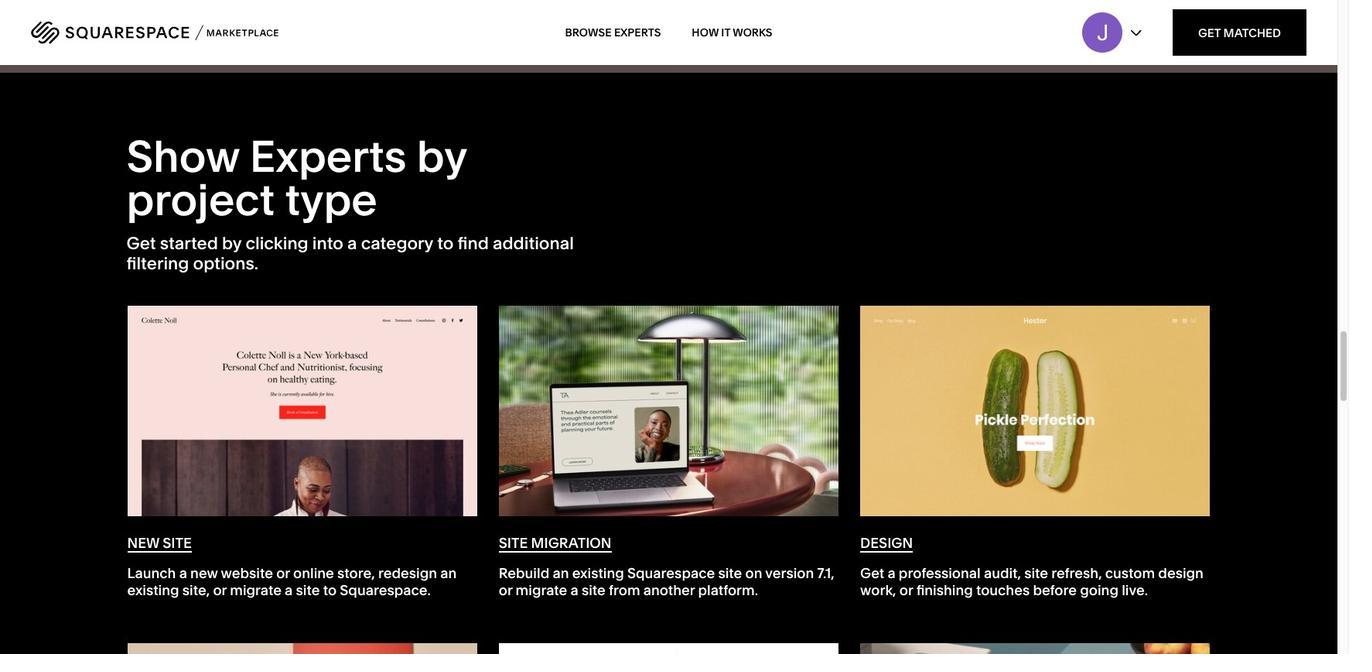 Task type: vqa. For each thing, say whether or not it's contained in the screenshot.
show experts by project type "heading"
yes



Task type: describe. For each thing, give the bounding box(es) containing it.
started
[[160, 233, 218, 254]]

get a professional audit, site refresh, custom design work, or finishing touches before going live.
[[861, 564, 1204, 599]]

launch
[[127, 564, 176, 582]]

1 site from the left
[[163, 534, 192, 552]]

show
[[127, 130, 240, 182]]

category
[[361, 233, 433, 254]]

existing inside "launch a new website or online store, redesign an existing site, or migrate a site to squarespace."
[[127, 581, 179, 599]]

or inside rebuild an existing squarespace site on version 7.1, or migrate a site from another platform.
[[499, 581, 513, 599]]

browse experts link
[[565, 11, 661, 54]]

squarespace marketplace image
[[31, 21, 279, 44]]

live.
[[1122, 581, 1149, 599]]

refresh,
[[1052, 564, 1103, 582]]

squarespace
[[628, 564, 715, 582]]

new site link
[[127, 306, 477, 553]]

online
[[293, 564, 334, 582]]

new
[[190, 564, 218, 582]]

site migration link
[[499, 306, 839, 553]]

0 vertical spatial by
[[417, 130, 467, 182]]

site inside "launch a new website or online store, redesign an existing site, or migrate a site to squarespace."
[[296, 581, 320, 599]]

type
[[285, 173, 378, 226]]

version
[[766, 564, 815, 582]]

clicking
[[246, 233, 309, 254]]

a left "new"
[[179, 564, 187, 582]]

experts for show
[[250, 130, 407, 182]]

how it works link
[[692, 11, 773, 54]]

work,
[[861, 581, 897, 599]]

site migration
[[499, 534, 612, 552]]

browse experts
[[565, 26, 661, 39]]

migrate inside rebuild an existing squarespace site on version 7.1, or migrate a site from another platform.
[[516, 581, 568, 599]]

2 site from the left
[[499, 534, 528, 552]]

migration
[[531, 534, 612, 552]]

new
[[127, 534, 159, 552]]

an inside "launch a new website or online store, redesign an existing site, or migrate a site to squarespace."
[[441, 564, 457, 582]]

launch a new website or online store, redesign an existing site, or migrate a site to squarespace.
[[127, 564, 457, 599]]

filtering
[[127, 253, 189, 274]]

matched
[[1224, 25, 1282, 40]]

into
[[313, 233, 344, 254]]

7.1,
[[818, 564, 835, 582]]

professional
[[899, 564, 981, 582]]

before
[[1034, 581, 1077, 599]]

site inside get a professional audit, site refresh, custom design work, or finishing touches before going live.
[[1025, 564, 1049, 582]]

experts for browse
[[615, 26, 661, 39]]

touches
[[977, 581, 1030, 599]]

get matched link
[[1173, 9, 1307, 56]]

store,
[[338, 564, 375, 582]]

show experts by project type heading
[[127, 130, 582, 226]]

find
[[458, 233, 489, 254]]

show experts by project type get started by clicking into a category to find additional filtering options.
[[127, 130, 574, 274]]

going
[[1081, 581, 1119, 599]]

existing inside rebuild an existing squarespace site on version 7.1, or migrate a site from another platform.
[[573, 564, 624, 582]]



Task type: locate. For each thing, give the bounding box(es) containing it.
a
[[348, 233, 357, 254], [179, 564, 187, 582], [888, 564, 896, 582], [285, 581, 293, 599], [571, 581, 579, 599]]

0 horizontal spatial migrate
[[230, 581, 282, 599]]

1 vertical spatial get
[[127, 233, 156, 254]]

list item containing new site
[[127, 305, 488, 643]]

1 vertical spatial experts
[[250, 130, 407, 182]]

design
[[861, 534, 914, 552]]

2 list item from the left
[[488, 305, 850, 643]]

an right redesign
[[441, 564, 457, 582]]

0 vertical spatial to
[[437, 233, 454, 254]]

1 horizontal spatial an
[[553, 564, 569, 582]]

1 horizontal spatial experts
[[615, 26, 661, 39]]

a down design
[[888, 564, 896, 582]]

migrate inside "launch a new website or online store, redesign an existing site, or migrate a site to squarespace."
[[230, 581, 282, 599]]

get inside get matched link
[[1199, 25, 1222, 40]]

a down migration
[[571, 581, 579, 599]]

experts
[[615, 26, 661, 39], [250, 130, 407, 182]]

0 horizontal spatial experts
[[250, 130, 407, 182]]

to inside show experts by project type get started by clicking into a category to find additional filtering options.
[[437, 233, 454, 254]]

2 vertical spatial get
[[861, 564, 885, 582]]

site right new
[[163, 534, 192, 552]]

by
[[417, 130, 467, 182], [222, 233, 242, 254]]

list
[[127, 305, 1223, 654]]

existing
[[573, 564, 624, 582], [127, 581, 179, 599]]

rebuild an existing squarespace site on version 7.1, or migrate a site from another platform.
[[499, 564, 835, 599]]

0 horizontal spatial get
[[127, 233, 156, 254]]

or right 'work,'
[[900, 581, 914, 599]]

migrate right "new"
[[230, 581, 282, 599]]

1 an from the left
[[441, 564, 457, 582]]

redesign
[[378, 564, 437, 582]]

custom
[[1106, 564, 1156, 582]]

a left online
[[285, 581, 293, 599]]

how
[[692, 26, 719, 39]]

existing left the site,
[[127, 581, 179, 599]]

an down site migration
[[553, 564, 569, 582]]

migrate
[[230, 581, 282, 599], [516, 581, 568, 599]]

from
[[609, 581, 641, 599]]

1 horizontal spatial migrate
[[516, 581, 568, 599]]

0 horizontal spatial existing
[[127, 581, 179, 599]]

on
[[746, 564, 763, 582]]

finishing
[[917, 581, 974, 599]]

to left store,
[[323, 581, 337, 599]]

1 horizontal spatial to
[[437, 233, 454, 254]]

another
[[644, 581, 695, 599]]

get for get matched
[[1199, 25, 1222, 40]]

0 vertical spatial get
[[1199, 25, 1222, 40]]

an
[[441, 564, 457, 582], [553, 564, 569, 582]]

a inside get a professional audit, site refresh, custom design work, or finishing touches before going live.
[[888, 564, 896, 582]]

2 horizontal spatial get
[[1199, 25, 1222, 40]]

get inside show experts by project type get started by clicking into a category to find additional filtering options.
[[127, 233, 156, 254]]

site left store,
[[296, 581, 320, 599]]

0 vertical spatial experts
[[615, 26, 661, 39]]

0 horizontal spatial an
[[441, 564, 457, 582]]

migrate down site migration
[[516, 581, 568, 599]]

2 an from the left
[[553, 564, 569, 582]]

get left started
[[127, 233, 156, 254]]

1 horizontal spatial site
[[499, 534, 528, 552]]

site
[[163, 534, 192, 552], [499, 534, 528, 552]]

get down design
[[861, 564, 885, 582]]

new site
[[127, 534, 192, 552]]

it
[[722, 26, 731, 39]]

existing down migration
[[573, 564, 624, 582]]

get
[[1199, 25, 1222, 40], [127, 233, 156, 254], [861, 564, 885, 582]]

1 vertical spatial by
[[222, 233, 242, 254]]

1 list item from the left
[[127, 305, 488, 643]]

site
[[719, 564, 743, 582], [1025, 564, 1049, 582], [296, 581, 320, 599], [582, 581, 606, 599]]

squarespace.
[[340, 581, 431, 599]]

0 horizontal spatial to
[[323, 581, 337, 599]]

design
[[1159, 564, 1204, 582]]

get for get a professional audit, site refresh, custom design work, or finishing touches before going live.
[[861, 564, 885, 582]]

or
[[276, 564, 290, 582], [213, 581, 227, 599], [499, 581, 513, 599], [900, 581, 914, 599]]

get inside get a professional audit, site refresh, custom design work, or finishing touches before going live.
[[861, 564, 885, 582]]

how it works
[[692, 26, 773, 39]]

project
[[127, 173, 275, 226]]

get left matched at the top right
[[1199, 25, 1222, 40]]

experts inside show experts by project type get started by clicking into a category to find additional filtering options.
[[250, 130, 407, 182]]

or inside get a professional audit, site refresh, custom design work, or finishing touches before going live.
[[900, 581, 914, 599]]

website
[[221, 564, 273, 582]]

site right audit,
[[1025, 564, 1049, 582]]

works
[[733, 26, 773, 39]]

a inside show experts by project type get started by clicking into a category to find additional filtering options.
[[348, 233, 357, 254]]

1 horizontal spatial existing
[[573, 564, 624, 582]]

audit,
[[985, 564, 1022, 582]]

options.
[[193, 253, 259, 274]]

site up the rebuild
[[499, 534, 528, 552]]

list item
[[127, 305, 488, 643], [488, 305, 850, 643], [850, 305, 1212, 643]]

1 vertical spatial to
[[323, 581, 337, 599]]

platform.
[[699, 581, 759, 599]]

design link
[[861, 306, 1211, 553]]

a right into
[[348, 233, 357, 254]]

site left on
[[719, 564, 743, 582]]

2 migrate from the left
[[516, 581, 568, 599]]

or right the site,
[[213, 581, 227, 599]]

to left find
[[437, 233, 454, 254]]

a inside rebuild an existing squarespace site on version 7.1, or migrate a site from another platform.
[[571, 581, 579, 599]]

get matched
[[1199, 25, 1282, 40]]

an inside rebuild an existing squarespace site on version 7.1, or migrate a site from another platform.
[[553, 564, 569, 582]]

list item containing design
[[850, 305, 1212, 643]]

browse
[[565, 26, 612, 39]]

1 horizontal spatial get
[[861, 564, 885, 582]]

site,
[[183, 581, 210, 599]]

3 list item from the left
[[850, 305, 1212, 643]]

0 horizontal spatial site
[[163, 534, 192, 552]]

to inside "launch a new website or online store, redesign an existing site, or migrate a site to squarespace."
[[323, 581, 337, 599]]

or left online
[[276, 564, 290, 582]]

0 horizontal spatial by
[[222, 233, 242, 254]]

1 horizontal spatial by
[[417, 130, 467, 182]]

1 migrate from the left
[[230, 581, 282, 599]]

list item containing site migration
[[488, 305, 850, 643]]

site left the from
[[582, 581, 606, 599]]

to
[[437, 233, 454, 254], [323, 581, 337, 599]]

additional
[[493, 233, 574, 254]]

rebuild
[[499, 564, 550, 582]]

experts inside "link"
[[615, 26, 661, 39]]

or down site migration
[[499, 581, 513, 599]]

list containing new site
[[127, 305, 1223, 654]]



